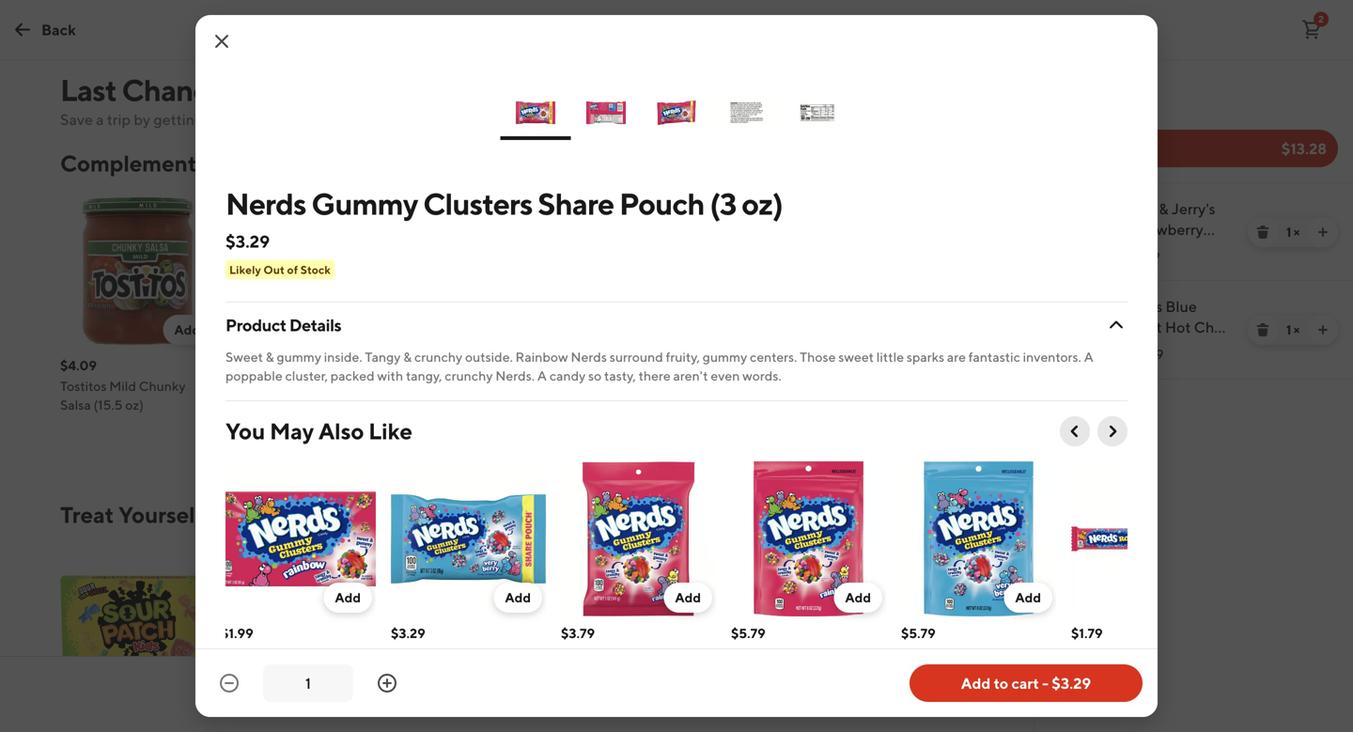 Task type: vqa. For each thing, say whether or not it's contained in the screenshot.
$4.09 to the left
yes



Task type: locate. For each thing, give the bounding box(es) containing it.
tostitos medium salsa con queso dip (15 oz) image
[[230, 194, 385, 349]]

treat
[[60, 502, 114, 528]]

medium for oz)
[[960, 378, 1010, 394]]

2 × from the top
[[1294, 322, 1300, 337]]

remove item from cart image
[[1256, 322, 1271, 337]]

0 horizontal spatial berry
[[460, 646, 492, 662]]

2 horizontal spatial $3.29
[[1052, 674, 1092, 692]]

$1.79
[[1072, 626, 1103, 641]]

oz) inside $1.79 nerds rainbow rope candy (0.92 oz)
[[1149, 665, 1167, 681]]

add up $3.79 nerds rainbow gummy clusters candy bag (5 oz)
[[675, 590, 701, 605]]

1 horizontal spatial (15.5
[[944, 397, 973, 413]]

2 chunky from the left
[[1013, 378, 1059, 394]]

nerds inside $1.79 nerds rainbow rope candy (0.92 oz)
[[1072, 646, 1108, 662]]

rainbow inside $1.99 nerds rainbow gummy clusters candy theater box (3 oz)
[[260, 646, 312, 662]]

even
[[711, 368, 740, 384]]

0 vertical spatial (3
[[710, 186, 737, 221]]

gummy up cluster,
[[277, 349, 321, 365]]

1 for remove item from cart image
[[1287, 224, 1292, 240]]

1 vertical spatial $7.79
[[230, 709, 263, 725]]

stock inside nerds gummy clusters share pouch (3 oz) dialog
[[301, 263, 331, 276]]

pocky chocolate covered biscuit sticks (1.41 oz) image
[[400, 545, 556, 700]]

$3.29 up increase quantity by 1 "image"
[[391, 626, 426, 641]]

very up $1.69
[[430, 646, 457, 662]]

close image
[[211, 30, 233, 53]]

rainbow inside $5.79 nerds rainbow gummy clusters (8 oz)
[[770, 646, 823, 662]]

add one to cart image for remove item from cart icon
[[1316, 322, 1331, 337]]

3 tostitos from the left
[[911, 378, 957, 394]]

2 horizontal spatial tostitos
[[911, 378, 957, 394]]

0 vertical spatial 1 ×
[[1287, 224, 1300, 240]]

nerds inside $5.79 nerds rainbow gummy clusters (8 oz)
[[731, 646, 768, 662]]

gummy inside $3.29 nerds very berry gummy clusters (3 oz)
[[495, 646, 543, 662]]

1 horizontal spatial tostitos
[[230, 378, 277, 394]]

(8 for clusters
[[783, 665, 796, 681]]

(15.5 inside $4.09 tostitos medium chunky salsa (15.5 oz)
[[944, 397, 973, 413]]

0 vertical spatial $3.29
[[226, 231, 270, 251]]

rainbow for $1.99 nerds rainbow gummy clusters candy theater box (3 oz)
[[260, 646, 312, 662]]

$1.99 up decrease quantity by 1 icon at the left
[[221, 626, 254, 641]]

chance
[[122, 72, 224, 108]]

rainbow inside sweet & gummy inside. tangy & crunchy outside. rainbow nerds surround fruity, gummy centers. those sweet little sparks are fantastic inventors. a poppable cluster, packed with tangy, crunchy nerds. a candy so tasty, there aren't even words.
[[516, 349, 568, 365]]

1 horizontal spatial chunky
[[1013, 378, 1059, 394]]

very up add to cart - $3.29 button
[[940, 646, 968, 662]]

$4.09 tostitos medium chunky salsa (15.5 oz)
[[911, 358, 1059, 413]]

cart
[[254, 150, 299, 177]]

rainbow inside $1.79 nerds rainbow rope candy (0.92 oz)
[[1110, 646, 1163, 662]]

treat yourself
[[60, 502, 203, 528]]

add for $3.79 nerds rainbow gummy clusters candy bag (5 oz)
[[675, 590, 701, 605]]

candy down cookie
[[806, 397, 845, 413]]

oz)
[[742, 186, 783, 221], [125, 397, 144, 413], [345, 397, 363, 413], [449, 397, 468, 413], [677, 397, 696, 413], [976, 397, 994, 413], [458, 665, 476, 681], [697, 665, 715, 681], [798, 665, 817, 681], [968, 665, 987, 681], [1149, 665, 1167, 681], [261, 684, 280, 699]]

oreo ice cream cones (4 ct) image
[[741, 545, 896, 700]]

0 horizontal spatial $4.09
[[60, 358, 97, 373]]

sweet
[[226, 349, 263, 365]]

$4.09 for $4.09 tostitos medium chunky salsa (15.5 oz)
[[911, 358, 948, 373]]

very inside $3.29 nerds very berry gummy clusters (3 oz)
[[430, 646, 457, 662]]

& up poppable
[[266, 349, 274, 365]]

0 vertical spatial 1
[[1287, 224, 1292, 240]]

1 × for remove item from cart icon
[[1287, 322, 1300, 337]]

caramel
[[770, 378, 821, 394]]

$7.79
[[1129, 249, 1161, 264], [230, 709, 263, 725]]

salsa for tostitos medium chunky salsa (15.5 oz)
[[911, 397, 942, 413]]

2 gummy from the left
[[703, 349, 748, 365]]

candy for fun
[[806, 397, 845, 413]]

nerds inside $3.79 nerds rainbow gummy clusters candy bag (5 oz)
[[561, 646, 597, 662]]

nerds
[[226, 186, 306, 221], [571, 349, 607, 365], [221, 646, 257, 662], [391, 646, 427, 662], [561, 646, 597, 662], [731, 646, 768, 662], [902, 646, 938, 662], [1072, 646, 1108, 662]]

oz) inside $3.79 nerds rainbow gummy clusters candy bag (5 oz)
[[697, 665, 715, 681]]

next button of carousel image
[[1104, 422, 1122, 441], [949, 506, 968, 525]]

very
[[430, 646, 457, 662], [940, 646, 968, 662]]

are
[[947, 349, 966, 365]]

2 tostitos from the left
[[230, 378, 277, 394]]

0 horizontal spatial very
[[430, 646, 457, 662]]

1 horizontal spatial $1.99
[[911, 709, 944, 725]]

twix caramel cookie chocolate candy fun size (6 ct) image
[[741, 194, 896, 349]]

2 very from the left
[[940, 646, 968, 662]]

tostitos down $5.09
[[230, 378, 277, 394]]

pouch
[[619, 186, 705, 221]]

add one to cart image right remove item from cart icon
[[1316, 322, 1331, 337]]

0 horizontal spatial chunky
[[139, 378, 186, 394]]

0 vertical spatial ×
[[1294, 224, 1300, 240]]

sweet & gummy inside. tangy & crunchy outside. rainbow nerds surround fruity, gummy centers. those sweet little sparks are fantastic inventors. a poppable cluster, packed with tangy, crunchy nerds. a candy so tasty, there aren't even words.
[[226, 349, 1094, 384]]

size
[[741, 416, 765, 431]]

1 $5.79 from the left
[[731, 626, 766, 641]]

0 horizontal spatial gummy
[[277, 349, 321, 365]]

1 vertical spatial $3.29
[[391, 626, 426, 641]]

candy left bag
[[613, 665, 652, 681]]

1 vertical spatial next button of carousel image
[[949, 506, 968, 525]]

tostitos left mild
[[60, 378, 107, 394]]

add up $3.29 nerds very berry gummy clusters (3 oz)
[[505, 590, 531, 605]]

clusters inside $3.29 nerds very berry gummy clusters (3 oz)
[[391, 665, 440, 681]]

oz) inside $5.09 tostitos medium salsa con queso dip (15 oz) many in stock
[[345, 397, 363, 413]]

rainbow inside $3.79 nerds rainbow gummy clusters candy bag (5 oz)
[[600, 646, 653, 662]]

takis blue heat hot chili pepper extreme spicy rolled tortilla chips (9.9 oz) image
[[1054, 302, 1110, 358]]

1 chunky from the left
[[139, 378, 186, 394]]

a
[[96, 110, 104, 128]]

1 horizontal spatial very
[[940, 646, 968, 662]]

(3 inside $1.99 nerds rainbow gummy clusters candy theater box (3 oz)
[[247, 684, 259, 699]]

gummy
[[277, 349, 321, 365], [703, 349, 748, 365]]

1 horizontal spatial gummy
[[703, 349, 748, 365]]

(15.5 down are
[[944, 397, 973, 413]]

crunchy down outside.
[[445, 368, 493, 384]]

0 horizontal spatial $5.79
[[731, 626, 766, 641]]

now
[[283, 110, 312, 128]]

1 vertical spatial (3
[[443, 665, 455, 681]]

chunky right mild
[[139, 378, 186, 394]]

salsa inside $4.09 tostitos medium chunky salsa (15.5 oz)
[[911, 397, 942, 413]]

candy inside $1.79 nerds rainbow rope candy (0.92 oz)
[[1072, 665, 1111, 681]]

tostitos inside $4.09 tostitos medium chunky salsa (15.5 oz)
[[911, 378, 957, 394]]

$4.09 inside $4.09 tostitos medium chunky salsa (15.5 oz)
[[911, 358, 948, 373]]

2 vertical spatial (3
[[247, 684, 259, 699]]

1 & from the left
[[266, 349, 274, 365]]

$3.29 up likely
[[226, 231, 270, 251]]

also
[[319, 418, 364, 445]]

salsa inside $4.09 tostitos mild chunky salsa (15.5 oz)
[[60, 397, 91, 413]]

$5.09 tostitos medium salsa con queso dip (15 oz) many in stock
[[230, 358, 363, 432]]

1 horizontal spatial (3
[[443, 665, 455, 681]]

a right "inventors."
[[1084, 349, 1094, 365]]

& right tangy
[[403, 349, 412, 365]]

$13.28
[[1282, 140, 1327, 157]]

$4.09
[[60, 358, 97, 373], [911, 358, 948, 373]]

theater
[[315, 665, 361, 681]]

list
[[1035, 182, 1354, 380]]

(3
[[710, 186, 737, 221], [443, 665, 455, 681], [247, 684, 259, 699]]

1 horizontal spatial $5.79
[[902, 626, 936, 641]]

$5.09
[[230, 358, 267, 373]]

× right remove item from cart image
[[1294, 224, 1300, 240]]

0 horizontal spatial (8
[[434, 397, 447, 413]]

$3.29 right -
[[1052, 674, 1092, 692]]

add left product
[[174, 322, 200, 337]]

0 horizontal spatial (3
[[247, 684, 259, 699]]

(8 inside $5.69 cheetos flamin' hot puffs (8 oz)
[[434, 397, 447, 413]]

1 1 × from the top
[[1287, 224, 1300, 240]]

1 right remove item from cart image
[[1287, 224, 1292, 240]]

2 & from the left
[[403, 349, 412, 365]]

1 very from the left
[[430, 646, 457, 662]]

gummy inside $5.79 nerds rainbow gummy clusters (8 oz)
[[826, 646, 873, 662]]

1 horizontal spatial next button of carousel image
[[1104, 422, 1122, 441]]

candy
[[806, 397, 845, 413], [273, 665, 312, 681], [613, 665, 652, 681], [1072, 665, 1111, 681]]

1 × right remove item from cart image
[[1287, 224, 1300, 240]]

nerds inside $1.99 nerds rainbow gummy clusters candy theater box (3 oz)
[[221, 646, 257, 662]]

oz) inside $5.79 nerds rainbow gummy clusters (8 oz)
[[798, 665, 817, 681]]

rainbow for $1.79 nerds rainbow rope candy (0.92 oz)
[[1110, 646, 1163, 662]]

1 vertical spatial $1.99
[[911, 709, 944, 725]]

candy inside $1.99 nerds rainbow gummy clusters candy theater box (3 oz)
[[273, 665, 312, 681]]

0 horizontal spatial tostitos
[[60, 378, 107, 394]]

0 horizontal spatial $1.99
[[221, 626, 254, 641]]

(15.5 inside $4.09 tostitos mild chunky salsa (15.5 oz)
[[94, 397, 123, 413]]

dip
[[301, 397, 322, 413]]

back button
[[0, 11, 87, 48]]

2 1 from the top
[[1287, 322, 1292, 337]]

gummy inside $5.79 nerds very berry gummy clusters (8 oz)
[[1005, 646, 1053, 662]]

nerds inside $3.29 nerds very berry gummy clusters (3 oz)
[[391, 646, 427, 662]]

2 berry from the left
[[970, 646, 1003, 662]]

2 $4.09 from the left
[[911, 358, 948, 373]]

tostitos mild chunky salsa (15.5 oz) image
[[60, 194, 215, 349]]

rainbow for $5.79 nerds rainbow gummy clusters (8 oz)
[[770, 646, 823, 662]]

$6.99
[[741, 709, 776, 725]]

medium for dip
[[279, 378, 329, 394]]

(8 inside $5.79 nerds rainbow gummy clusters (8 oz)
[[783, 665, 796, 681]]

1 horizontal spatial medium
[[960, 378, 1010, 394]]

of
[[287, 263, 298, 276]]

tostitos inside $4.09 tostitos mild chunky salsa (15.5 oz)
[[60, 378, 107, 394]]

mild
[[109, 378, 136, 394]]

salsa
[[332, 378, 363, 394], [60, 397, 91, 413], [911, 397, 942, 413]]

in
[[266, 419, 276, 432]]

nerds for $5.79 nerds rainbow gummy clusters (8 oz)
[[731, 646, 768, 662]]

1 vertical spatial 1
[[1287, 322, 1292, 337]]

$3.29
[[226, 231, 270, 251], [391, 626, 426, 641], [1052, 674, 1092, 692]]

sweet
[[839, 349, 874, 365]]

kettle
[[571, 378, 608, 394]]

gummy
[[311, 186, 418, 221], [315, 646, 363, 662], [495, 646, 543, 662], [655, 646, 703, 662], [826, 646, 873, 662], [1005, 646, 1053, 662]]

1 horizontal spatial a
[[1084, 349, 1094, 365]]

1 horizontal spatial $4.09
[[911, 358, 948, 373]]

next button of carousel image right previous button of carousel image
[[1104, 422, 1122, 441]]

1 (15.5 from the left
[[94, 397, 123, 413]]

1 × from the top
[[1294, 224, 1300, 240]]

2 items, open order cart image
[[1301, 18, 1324, 41]]

add up theater
[[335, 590, 361, 605]]

1 ×
[[1287, 224, 1300, 240], [1287, 322, 1300, 337]]

tostitos for $4.09 tostitos mild chunky salsa (15.5 oz)
[[60, 378, 107, 394]]

may
[[270, 418, 314, 445]]

decrease quantity by 1 image
[[218, 672, 241, 695]]

$4.09 inside $4.09 tostitos mild chunky salsa (15.5 oz)
[[60, 358, 97, 373]]

stock inside $5.09 tostitos medium salsa con queso dip (15 oz) many in stock
[[278, 419, 308, 432]]

chunky inside $4.09 tostitos medium chunky salsa (15.5 oz)
[[1013, 378, 1059, 394]]

1 horizontal spatial $3.29
[[391, 626, 426, 641]]

tasty,
[[605, 368, 636, 384]]

(0.92
[[1114, 665, 1146, 681]]

0 vertical spatial next button of carousel image
[[1104, 422, 1122, 441]]

add left to
[[961, 674, 991, 692]]

1 right remove item from cart icon
[[1287, 322, 1292, 337]]

1 horizontal spatial (8
[[783, 665, 796, 681]]

&
[[266, 349, 274, 365], [403, 349, 412, 365]]

oz) inside $3.29 nerds very berry gummy clusters (3 oz)
[[458, 665, 476, 681]]

product
[[226, 315, 286, 335]]

1 horizontal spatial &
[[403, 349, 412, 365]]

0 horizontal spatial a
[[538, 368, 547, 384]]

chunky for tostitos mild chunky salsa (15.5 oz)
[[139, 378, 186, 394]]

$7.79 inside list
[[1129, 249, 1161, 264]]

add one to cart image right remove item from cart image
[[1316, 225, 1331, 240]]

2 medium from the left
[[960, 378, 1010, 394]]

0 horizontal spatial $3.29
[[226, 231, 270, 251]]

1 add one to cart image from the top
[[1316, 225, 1331, 240]]

nerds inside $5.79 nerds very berry gummy clusters (8 oz)
[[902, 646, 938, 662]]

packed
[[331, 368, 375, 384]]

cart
[[1012, 674, 1040, 692]]

product details button
[[226, 303, 1128, 348]]

outside.
[[465, 349, 513, 365]]

cheetos flamin' hot puffs (8 oz) image
[[400, 194, 556, 349]]

$5.79 nerds very berry gummy clusters (8 oz)
[[902, 626, 1053, 681]]

(3 right increase quantity by 1 "image"
[[443, 665, 455, 681]]

berry for (8
[[970, 646, 1003, 662]]

1 $4.09 from the left
[[60, 358, 97, 373]]

next button of carousel image right previous button of carousel icon
[[949, 506, 968, 525]]

$4.09 for $4.09 tostitos mild chunky salsa (15.5 oz)
[[60, 358, 97, 373]]

oz) inside $4.39 kettle brand jalapeno potato chips (8.5 oz)
[[677, 397, 696, 413]]

1 text field
[[274, 673, 342, 694]]

complement
[[60, 150, 197, 177]]

0 horizontal spatial (15.5
[[94, 397, 123, 413]]

(5
[[681, 665, 694, 681]]

nerds for $3.79 nerds rainbow gummy clusters candy bag (5 oz)
[[561, 646, 597, 662]]

× right remove item from cart icon
[[1294, 322, 1300, 337]]

(15.5 for mild
[[94, 397, 123, 413]]

$4.09 tostitos mild chunky salsa (15.5 oz)
[[60, 358, 186, 413]]

2 horizontal spatial salsa
[[911, 397, 942, 413]]

crunchy up tangy,
[[415, 349, 463, 365]]

(3 right box
[[247, 684, 259, 699]]

medium inside $4.09 tostitos medium chunky salsa (15.5 oz)
[[960, 378, 1010, 394]]

(8 for puffs
[[434, 397, 447, 413]]

berry inside $3.29 nerds very berry gummy clusters (3 oz)
[[460, 646, 492, 662]]

words.
[[743, 368, 782, 384]]

1 horizontal spatial $7.79
[[1129, 249, 1161, 264]]

1 medium from the left
[[279, 378, 329, 394]]

0 vertical spatial add one to cart image
[[1316, 225, 1331, 240]]

0 horizontal spatial next button of carousel image
[[949, 506, 968, 525]]

0 vertical spatial stock
[[301, 263, 331, 276]]

1 horizontal spatial salsa
[[332, 378, 363, 394]]

con
[[230, 397, 256, 413]]

(3 right pouch
[[710, 186, 737, 221]]

add for $5.79 nerds very berry gummy clusters (8 oz)
[[1016, 590, 1042, 605]]

twix
[[741, 378, 768, 394]]

brand
[[610, 378, 646, 394]]

inventors.
[[1023, 349, 1082, 365]]

(8
[[434, 397, 447, 413], [783, 665, 796, 681], [953, 665, 966, 681]]

candy left theater
[[273, 665, 312, 681]]

2 1 × from the top
[[1287, 322, 1300, 337]]

stock right in
[[278, 419, 308, 432]]

0 horizontal spatial medium
[[279, 378, 329, 394]]

candy inside $3.79 nerds rainbow gummy clusters candy bag (5 oz)
[[613, 665, 652, 681]]

berry inside $5.79 nerds very berry gummy clusters (8 oz)
[[970, 646, 1003, 662]]

0 vertical spatial $7.79
[[1129, 249, 1161, 264]]

add one to cart image
[[1316, 225, 1331, 240], [1316, 322, 1331, 337]]

1 tostitos from the left
[[60, 378, 107, 394]]

chunky inside $4.09 tostitos mild chunky salsa (15.5 oz)
[[139, 378, 186, 394]]

candy left (0.92
[[1072, 665, 1111, 681]]

2 horizontal spatial (8
[[953, 665, 966, 681]]

2 vertical spatial $3.29
[[1052, 674, 1092, 692]]

medium inside $5.09 tostitos medium salsa con queso dip (15 oz) many in stock
[[279, 378, 329, 394]]

medium up dip
[[279, 378, 329, 394]]

2 (15.5 from the left
[[944, 397, 973, 413]]

0 horizontal spatial &
[[266, 349, 274, 365]]

very inside $5.79 nerds very berry gummy clusters (8 oz)
[[940, 646, 968, 662]]

nerds rainbow gummy clusters candy theater box (3 oz) image
[[221, 462, 376, 617]]

$3.29 inside $3.29 nerds very berry gummy clusters (3 oz)
[[391, 626, 426, 641]]

checkout
[[325, 72, 456, 108]]

1 vertical spatial 1 ×
[[1287, 322, 1300, 337]]

1 vertical spatial ×
[[1294, 322, 1300, 337]]

stock right of
[[301, 263, 331, 276]]

2 add one to cart image from the top
[[1316, 322, 1331, 337]]

add up $5.79 nerds very berry gummy clusters (8 oz)
[[1016, 590, 1042, 605]]

1 × right remove item from cart icon
[[1287, 322, 1300, 337]]

$1.99 down $5.79 nerds very berry gummy clusters (8 oz)
[[911, 709, 944, 725]]

0 horizontal spatial salsa
[[60, 397, 91, 413]]

nerds inside sweet & gummy inside. tangy & crunchy outside. rainbow nerds surround fruity, gummy centers. those sweet little sparks are fantastic inventors. a poppable cluster, packed with tangy, crunchy nerds. a candy so tasty, there aren't even words.
[[571, 349, 607, 365]]

1 vertical spatial add one to cart image
[[1316, 322, 1331, 337]]

previous button of carousel image
[[1066, 422, 1085, 441]]

likely out of stock
[[229, 263, 331, 276]]

1 berry from the left
[[460, 646, 492, 662]]

$2.09
[[741, 358, 777, 373]]

a left candy at the bottom left
[[538, 368, 547, 384]]

chunky down "inventors."
[[1013, 378, 1059, 394]]

those
[[800, 349, 836, 365]]

$1.99 inside $1.99 nerds rainbow gummy clusters candy theater box (3 oz)
[[221, 626, 254, 641]]

$1.79 nerds rainbow rope candy (0.92 oz)
[[1072, 626, 1198, 681]]

chips
[[614, 397, 648, 413]]

(15
[[325, 397, 342, 413]]

berry
[[460, 646, 492, 662], [970, 646, 1003, 662]]

$3.29 for $3.29
[[226, 231, 270, 251]]

2 $5.79 from the left
[[902, 626, 936, 641]]

tostitos
[[60, 378, 107, 394], [230, 378, 277, 394], [911, 378, 957, 394]]

medium down fantastic
[[960, 378, 1010, 394]]

1 vertical spatial stock
[[278, 419, 308, 432]]

last chance before checkout save a trip by getting everything now
[[60, 72, 456, 128]]

tostitos down sparks
[[911, 378, 957, 394]]

crunchy
[[415, 349, 463, 365], [445, 368, 493, 384]]

add up $5.79 nerds rainbow gummy clusters (8 oz)
[[845, 590, 871, 605]]

nerds for $1.99 nerds rainbow gummy clusters candy theater box (3 oz)
[[221, 646, 257, 662]]

(15.5 down mild
[[94, 397, 123, 413]]

nerds rainbow gummy clusters (8 oz) image
[[731, 462, 886, 617]]

sparks
[[907, 349, 945, 365]]

kettle brand jalapeno potato chips (8.5 oz) image
[[571, 194, 726, 349]]

1 1 from the top
[[1287, 224, 1292, 240]]

$5.79 for $5.79 nerds very berry gummy clusters (8 oz)
[[902, 626, 936, 641]]

0 vertical spatial $1.99
[[221, 626, 254, 641]]

1 horizontal spatial berry
[[970, 646, 1003, 662]]

tostitos inside $5.09 tostitos medium salsa con queso dip (15 oz) many in stock
[[230, 378, 277, 394]]

stock
[[301, 263, 331, 276], [278, 419, 308, 432]]

$5.79 inside $5.79 nerds very berry gummy clusters (8 oz)
[[902, 626, 936, 641]]

jalapeno
[[649, 378, 704, 394]]

fun
[[848, 397, 871, 413]]

gummy up even
[[703, 349, 748, 365]]

poppable
[[226, 368, 283, 384]]

(6
[[768, 416, 781, 431]]

$5.79 inside $5.79 nerds rainbow gummy clusters (8 oz)
[[731, 626, 766, 641]]

candy inside $2.09 twix caramel cookie chocolate candy fun size (6 ct)
[[806, 397, 845, 413]]

rainbow for $3.79 nerds rainbow gummy clusters candy bag (5 oz)
[[600, 646, 653, 662]]



Task type: describe. For each thing, give the bounding box(es) containing it.
there
[[639, 368, 671, 384]]

add for $1.99 nerds rainbow gummy clusters candy theater box (3 oz)
[[335, 590, 361, 605]]

add to cart - $3.29
[[961, 674, 1092, 692]]

so
[[589, 368, 602, 384]]

back
[[41, 21, 76, 39]]

potato
[[571, 397, 611, 413]]

nerds very berry gummy clusters (3 oz) image
[[391, 462, 546, 617]]

bag
[[655, 665, 679, 681]]

ben & jerry's mint chocolate cookie ice cream (1 pt) image
[[230, 545, 385, 700]]

sour patch kids soft & chewy candy (3.5 oz) image
[[60, 545, 215, 700]]

0 horizontal spatial $7.79
[[230, 709, 263, 725]]

hot
[[500, 378, 523, 394]]

chunky for tostitos medium chunky salsa (15.5 oz)
[[1013, 378, 1059, 394]]

add for $5.79 nerds rainbow gummy clusters (8 oz)
[[845, 590, 871, 605]]

you may also like
[[226, 418, 413, 445]]

$1.99 nerds rainbow gummy clusters candy theater box (3 oz)
[[221, 626, 363, 699]]

oz) inside $5.79 nerds very berry gummy clusters (8 oz)
[[968, 665, 987, 681]]

oz) inside $4.09 tostitos medium chunky salsa (15.5 oz)
[[976, 397, 994, 413]]

$1.99 for $1.99
[[911, 709, 944, 725]]

clusters inside $1.99 nerds rainbow gummy clusters candy theater box (3 oz)
[[221, 665, 270, 681]]

candy for bag
[[613, 665, 652, 681]]

oz) inside $1.99 nerds rainbow gummy clusters candy theater box (3 oz)
[[261, 684, 280, 699]]

(15.5 for medium
[[944, 397, 973, 413]]

trip
[[107, 110, 131, 128]]

nerds rainbow gummy clusters candy bag (5 oz) image
[[561, 462, 716, 617]]

gummy inside $1.99 nerds rainbow gummy clusters candy theater box (3 oz)
[[315, 646, 363, 662]]

$4.39
[[571, 358, 605, 373]]

nerds for $3.29 nerds very berry gummy clusters (3 oz)
[[391, 646, 427, 662]]

nerds for $1.79 nerds rainbow rope candy (0.92 oz)
[[1072, 646, 1108, 662]]

previous button of carousel image
[[912, 506, 931, 525]]

many
[[234, 419, 263, 432]]

× for remove item from cart image
[[1294, 224, 1300, 240]]

1 gummy from the left
[[277, 349, 321, 365]]

0 vertical spatial a
[[1084, 349, 1094, 365]]

little
[[877, 349, 904, 365]]

1 for remove item from cart icon
[[1287, 322, 1292, 337]]

cluster,
[[285, 368, 328, 384]]

fruity,
[[666, 349, 700, 365]]

getting
[[154, 110, 203, 128]]

tangy,
[[406, 368, 442, 384]]

add left increase quantity by 1 "image"
[[344, 674, 370, 689]]

$2.09 twix caramel cookie chocolate candy fun size (6 ct)
[[741, 358, 871, 431]]

yourself
[[118, 502, 203, 528]]

salsa for tostitos mild chunky salsa (15.5 oz)
[[60, 397, 91, 413]]

ruffles ridges cheddar & sour cream potato chips (2.5 oz) image
[[571, 545, 726, 700]]

$4.39 kettle brand jalapeno potato chips (8.5 oz)
[[571, 358, 704, 413]]

$2.49
[[571, 709, 606, 725]]

$1.99 for $1.99 nerds rainbow gummy clusters candy theater box (3 oz)
[[221, 626, 254, 641]]

$1.69
[[400, 709, 433, 725]]

add left decrease quantity by 1 icon at the left
[[174, 674, 200, 689]]

increase quantity by 1 image
[[376, 672, 399, 695]]

details
[[289, 315, 341, 335]]

× for remove item from cart icon
[[1294, 322, 1300, 337]]

add for $4.09 tostitos mild chunky salsa (15.5 oz)
[[174, 322, 200, 337]]

add inside button
[[961, 674, 991, 692]]

inside.
[[324, 349, 362, 365]]

2 horizontal spatial (3
[[710, 186, 737, 221]]

(8 inside $5.79 nerds very berry gummy clusters (8 oz)
[[953, 665, 966, 681]]

cheetos
[[400, 378, 451, 394]]

complement your cart
[[60, 150, 299, 177]]

aren't
[[674, 368, 708, 384]]

$5.49
[[1129, 346, 1164, 362]]

by
[[134, 110, 151, 128]]

clusters inside $5.79 nerds rainbow gummy clusters (8 oz)
[[731, 665, 781, 681]]

tostitos for $5.09 tostitos medium salsa con queso dip (15 oz) many in stock
[[230, 378, 277, 394]]

flamin'
[[454, 378, 497, 394]]

chocolate
[[741, 397, 803, 413]]

(3 inside $3.29 nerds very berry gummy clusters (3 oz)
[[443, 665, 455, 681]]

remove item from cart image
[[1256, 225, 1271, 240]]

your
[[201, 150, 249, 177]]

ct)
[[783, 416, 800, 431]]

tostitos for $4.09 tostitos medium chunky salsa (15.5 oz)
[[911, 378, 957, 394]]

add for $3.29 nerds very berry gummy clusters (3 oz)
[[505, 590, 531, 605]]

you
[[226, 418, 265, 445]]

fantastic
[[969, 349, 1021, 365]]

clusters inside $3.79 nerds rainbow gummy clusters candy bag (5 oz)
[[561, 665, 611, 681]]

out
[[264, 263, 285, 276]]

$3.29 nerds very berry gummy clusters (3 oz)
[[391, 626, 543, 681]]

with
[[377, 368, 403, 384]]

$3.29 for $3.29 nerds very berry gummy clusters (3 oz)
[[391, 626, 426, 641]]

very for (8
[[940, 646, 968, 662]]

rope
[[1166, 646, 1198, 662]]

$5.79 for $5.79 nerds rainbow gummy clusters (8 oz)
[[731, 626, 766, 641]]

candy for theater
[[273, 665, 312, 681]]

$3.79
[[561, 626, 595, 641]]

surround
[[610, 349, 663, 365]]

add one to cart image for remove item from cart image
[[1316, 225, 1331, 240]]

before
[[230, 72, 320, 108]]

nerds gummy clusters share pouch (3 oz)
[[226, 186, 783, 221]]

oz) inside $5.69 cheetos flamin' hot puffs (8 oz)
[[449, 397, 468, 413]]

clusters inside $5.79 nerds very berry gummy clusters (8 oz)
[[902, 665, 951, 681]]

2
[[1319, 14, 1324, 24]]

puffs
[[400, 397, 432, 413]]

save
[[60, 110, 93, 128]]

next button of carousel image for you may also like
[[1104, 422, 1122, 441]]

box
[[221, 684, 244, 699]]

next button of carousel image for treat yourself
[[949, 506, 968, 525]]

berry for (3
[[460, 646, 492, 662]]

$3.29 inside button
[[1052, 674, 1092, 692]]

tangy
[[365, 349, 401, 365]]

nerds for $5.79 nerds very berry gummy clusters (8 oz)
[[902, 646, 938, 662]]

last
[[60, 72, 116, 108]]

centers.
[[750, 349, 798, 365]]

nerds.
[[496, 368, 535, 384]]

nerds gummy clusters share pouch (3 oz) dialog
[[196, 0, 1227, 732]]

share
[[538, 186, 614, 221]]

likely
[[229, 263, 261, 276]]

oz) inside $4.09 tostitos mild chunky salsa (15.5 oz)
[[125, 397, 144, 413]]

1 × for remove item from cart image
[[1287, 224, 1300, 240]]

everything
[[206, 110, 280, 128]]

candy
[[550, 368, 586, 384]]

salsa inside $5.09 tostitos medium salsa con queso dip (15 oz) many in stock
[[332, 378, 363, 394]]

$13.28 link
[[1050, 130, 1339, 167]]

1 vertical spatial a
[[538, 368, 547, 384]]

nerds very berry gummy clusters (8 oz) image
[[902, 462, 1057, 617]]

0 vertical spatial crunchy
[[415, 349, 463, 365]]

very for (3
[[430, 646, 457, 662]]

gummy inside $3.79 nerds rainbow gummy clusters candy bag (5 oz)
[[655, 646, 703, 662]]

-
[[1043, 674, 1049, 692]]

2 button
[[1294, 11, 1331, 48]]

1 vertical spatial crunchy
[[445, 368, 493, 384]]

nerds gummy clusters share pouch (3 oz) image
[[348, 0, 1006, 70]]

$5.69
[[400, 358, 436, 373]]

list containing 1 ×
[[1035, 182, 1354, 380]]

to
[[994, 674, 1009, 692]]

cookie
[[823, 378, 866, 394]]

like
[[369, 418, 413, 445]]

product details
[[226, 315, 341, 335]]



